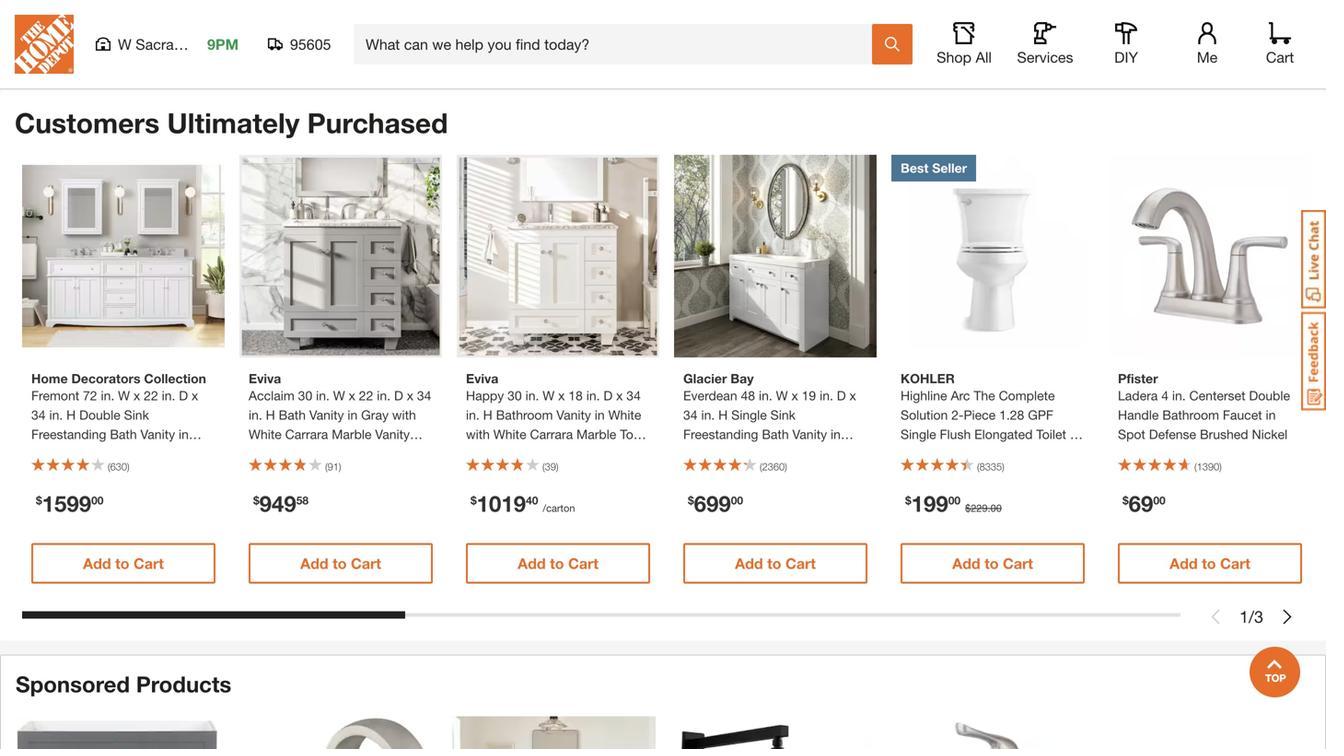 Task type: describe. For each thing, give the bounding box(es) containing it.
arc
[[951, 388, 971, 403]]

39
[[545, 461, 556, 473]]

cart for 69
[[1221, 555, 1251, 572]]

hepburn 42 in. w x 21.5 in. d x 34.5 in. h bath vanity cabinet without top in white image
[[452, 716, 656, 749]]

glacier bay everdean 48 in. w x 19 in. d x 34 in. h single sink freestanding bath vanity in white with white cultured marble top
[[684, 371, 857, 480]]

91
[[328, 461, 339, 473]]

white inside the kohler highline arc the complete solution 2-piece 1.28 gpf single flush elongated toilet in white
[[901, 446, 934, 461]]

) for $
[[1003, 461, 1005, 473]]

$ 949 58
[[253, 490, 309, 516]]

5 x from the left
[[558, 388, 565, 403]]

199
[[912, 490, 949, 516]]

8335
[[980, 461, 1003, 473]]

highline
[[901, 388, 948, 403]]

purchased
[[307, 106, 448, 139]]

( 91 )
[[325, 461, 341, 473]]

gray inside home decorators collection fremont 72 in. w x 22 in. d x 34 in. h double sink freestanding bath vanity in white with gray granite top
[[95, 446, 123, 461]]

add to cart for /carton
[[518, 555, 599, 572]]

carrara for 949
[[285, 427, 328, 442]]

48
[[741, 388, 756, 403]]

shop all button
[[935, 22, 994, 66]]

home
[[31, 371, 68, 386]]

live chat image
[[1302, 210, 1327, 309]]

$ for 199
[[906, 494, 912, 507]]

best
[[901, 160, 929, 176]]

elongated
[[975, 427, 1033, 442]]

gpf
[[1028, 407, 1054, 422]]

add to cart button for /carton
[[466, 543, 650, 584]]

72
[[83, 388, 97, 403]]

5 to from the left
[[985, 555, 999, 572]]

4
[[1162, 388, 1169, 403]]

top inside home decorators collection fremont 72 in. w x 22 in. d x 34 in. h double sink freestanding bath vanity in white with gray granite top
[[172, 446, 193, 461]]

services
[[1018, 48, 1074, 66]]

acclaim
[[249, 388, 295, 403]]

flush
[[940, 427, 971, 442]]

double inside home decorators collection fremont 72 in. w x 22 in. d x 34 in. h double sink freestanding bath vanity in white with gray granite top
[[79, 407, 120, 422]]

bath inside eviva acclaim 30 in. w x 22 in. d x 34 in. h bath vanity in gray with white carrara marble vanity top with white sink
[[279, 407, 306, 422]]

$ 69 00
[[1123, 490, 1166, 516]]

34 inside glacier bay everdean 48 in. w x 19 in. d x 34 in. h single sink freestanding bath vanity in white with white cultured marble top
[[684, 407, 698, 422]]

this is the first slide image
[[1209, 609, 1223, 624]]

$ 1599 00
[[36, 490, 104, 516]]

to for 69
[[1202, 555, 1217, 572]]

) for 1599
[[127, 461, 130, 473]]

w inside home decorators collection fremont 72 in. w x 22 in. d x 34 in. h double sink freestanding bath vanity in white with gray granite top
[[118, 388, 130, 403]]

229
[[971, 502, 988, 514]]

eviva for 949
[[249, 371, 281, 386]]

willa single handle single hole bathroom faucet with deck plate in spot defense brushed nickel image
[[889, 716, 1093, 749]]

add to cart button for 1599
[[31, 543, 216, 584]]

add to cart button for 69
[[1118, 543, 1303, 584]]

$ for 949
[[253, 494, 260, 507]]

me button
[[1178, 22, 1237, 66]]

shop all
[[937, 48, 992, 66]]

thornbriar 36 in. w x 22 in. d x 34 in. h bath vanity cabinet without top in cement image
[[16, 716, 219, 749]]

pfister
[[1118, 371, 1159, 386]]

( 1390 )
[[1195, 461, 1222, 473]]

( 2360 )
[[760, 461, 788, 473]]

seller
[[933, 160, 967, 176]]

happy 30 in. w x 18 in. d x 34 in. h bathroom vanity in white with white carrara marble top with white sink image
[[457, 155, 660, 357]]

$ for 1599
[[36, 494, 42, 507]]

2-
[[952, 407, 964, 422]]

home decorators collection fremont 72 in. w x 22 in. d x 34 in. h double sink freestanding bath vanity in white with gray granite top
[[31, 371, 206, 461]]

1 x from the left
[[134, 388, 140, 403]]

5 add to cart button from the left
[[901, 543, 1085, 584]]

the
[[974, 388, 996, 403]]

3 x from the left
[[349, 388, 356, 403]]

vanity inside glacier bay everdean 48 in. w x 19 in. d x 34 in. h single sink freestanding bath vanity in white with white cultured marble top
[[793, 427, 827, 442]]

sacramento
[[136, 35, 216, 53]]

/
[[1249, 607, 1255, 627]]

d inside eviva acclaim 30 in. w x 22 in. d x 34 in. h bath vanity in gray with white carrara marble vanity top with white sink
[[394, 388, 403, 403]]

cultured
[[784, 446, 833, 461]]

) for /carton
[[556, 461, 559, 473]]

1 / 3
[[1240, 607, 1264, 627]]

1599
[[42, 490, 91, 516]]

decorators
[[71, 371, 140, 386]]

ultimately
[[167, 106, 300, 139]]

diy
[[1115, 48, 1139, 66]]

diy button
[[1097, 22, 1156, 66]]

22 inside home decorators collection fremont 72 in. w x 22 in. d x 34 in. h double sink freestanding bath vanity in white with gray granite top
[[144, 388, 158, 403]]

brushed
[[1200, 427, 1249, 442]]

me
[[1197, 48, 1218, 66]]

marble inside glacier bay everdean 48 in. w x 19 in. d x 34 in. h single sink freestanding bath vanity in white with white cultured marble top
[[684, 465, 724, 480]]

best seller
[[901, 160, 967, 176]]

nickel
[[1253, 427, 1288, 442]]

2360
[[763, 461, 785, 473]]

cart for 1599
[[134, 555, 164, 572]]

highline arc the complete solution 2-piece 1.28 gpf single flush elongated toilet in white image
[[892, 155, 1095, 357]]

solution
[[901, 407, 948, 422]]

58
[[296, 494, 309, 507]]

toilet
[[1037, 427, 1067, 442]]

w left 'sacramento'
[[118, 35, 132, 53]]

5 add from the left
[[953, 555, 981, 572]]

sponsored
[[16, 671, 130, 697]]

630
[[110, 461, 127, 473]]

h inside home decorators collection fremont 72 in. w x 22 in. d x 34 in. h double sink freestanding bath vanity in white with gray granite top
[[66, 407, 76, 422]]

services button
[[1016, 22, 1075, 66]]

granite
[[126, 446, 168, 461]]

piece
[[964, 407, 996, 422]]

( 8335 )
[[978, 461, 1005, 473]]

( for 949
[[325, 461, 328, 473]]

to for 1599
[[115, 555, 129, 572]]

2 x from the left
[[192, 388, 198, 403]]

gray inside eviva acclaim 30 in. w x 22 in. d x 34 in. h bath vanity in gray with white carrara marble vanity top with white sink
[[361, 407, 389, 422]]

ladera 4 in. centerset double handle bathroom faucet in spot defense brushed nickel image
[[1109, 155, 1312, 357]]

add for 949
[[300, 555, 329, 572]]

sink inside glacier bay everdean 48 in. w x 19 in. d x 34 in. h single sink freestanding bath vanity in white with white cultured marble top
[[771, 407, 796, 422]]

to for 949
[[333, 555, 347, 572]]

glacier
[[684, 371, 727, 386]]

18
[[569, 388, 583, 403]]

marble for 949
[[332, 427, 372, 442]]

( for 699
[[760, 461, 763, 473]]

customers ultimately purchased
[[15, 106, 448, 139]]

spot
[[1118, 427, 1146, 442]]

in inside home decorators collection fremont 72 in. w x 22 in. d x 34 in. h double sink freestanding bath vanity in white with gray granite top
[[179, 427, 189, 442]]

add to cart button for 949
[[249, 543, 433, 584]]

customers
[[15, 106, 160, 139]]

white inside home decorators collection fremont 72 in. w x 22 in. d x 34 in. h double sink freestanding bath vanity in white with gray granite top
[[31, 446, 64, 461]]

happy
[[466, 388, 504, 403]]

h inside eviva acclaim 30 in. w x 22 in. d x 34 in. h bath vanity in gray with white carrara marble vanity top with white sink
[[266, 407, 275, 422]]

everdean
[[684, 388, 738, 403]]

949
[[260, 490, 296, 516]]

handle
[[1118, 407, 1159, 422]]

in. inside "pfister ladera 4 in. centerset double handle bathroom faucet in spot defense brushed nickel"
[[1173, 388, 1186, 403]]

collection
[[144, 371, 206, 386]]



Task type: locate. For each thing, give the bounding box(es) containing it.
sink inside home decorators collection fremont 72 in. w x 22 in. d x 34 in. h double sink freestanding bath vanity in white with gray granite top
[[124, 407, 149, 422]]

3 ( from the left
[[543, 461, 545, 473]]

vanity inside home decorators collection fremont 72 in. w x 22 in. d x 34 in. h double sink freestanding bath vanity in white with gray granite top
[[141, 427, 175, 442]]

5 ) from the left
[[1003, 461, 1005, 473]]

3 ) from the left
[[556, 461, 559, 473]]

2 d from the left
[[394, 388, 403, 403]]

add to cart
[[83, 555, 164, 572], [300, 555, 381, 572], [518, 555, 599, 572], [735, 555, 816, 572], [953, 555, 1034, 572], [1170, 555, 1251, 572]]

0 horizontal spatial 22
[[144, 388, 158, 403]]

0 horizontal spatial freestanding
[[31, 427, 106, 442]]

6 add to cart from the left
[[1170, 555, 1251, 572]]

single down solution
[[901, 427, 937, 442]]

to for /carton
[[550, 555, 564, 572]]

1 ) from the left
[[127, 461, 130, 473]]

69
[[1129, 490, 1154, 516]]

1390
[[1197, 461, 1220, 473]]

add to cart up this is the first slide icon
[[1170, 555, 1251, 572]]

1 horizontal spatial bath
[[279, 407, 306, 422]]

ladera
[[1118, 388, 1158, 403]]

) for 949
[[339, 461, 341, 473]]

$ inside the $ 949 58
[[253, 494, 260, 507]]

6 to from the left
[[1202, 555, 1217, 572]]

$ for 699
[[688, 494, 694, 507]]

with inside home decorators collection fremont 72 in. w x 22 in. d x 34 in. h double sink freestanding bath vanity in white with gray granite top
[[68, 446, 92, 461]]

h down fremont at the left bottom of the page
[[66, 407, 76, 422]]

$ inside "$ 699 00"
[[688, 494, 694, 507]]

19
[[802, 388, 816, 403]]

d inside the eviva happy 30 in. w x 18 in. d x 34 in. h bathroom vanity in white with white carrara marble top with white sink
[[604, 388, 613, 403]]

30 inside eviva acclaim 30 in. w x 22 in. d x 34 in. h bath vanity in gray with white carrara marble vanity top with white sink
[[298, 388, 313, 403]]

eviva inside eviva acclaim 30 in. w x 22 in. d x 34 in. h bath vanity in gray with white carrara marble vanity top with white sink
[[249, 371, 281, 386]]

1
[[1240, 607, 1249, 627]]

$ 199 00 $ 229 . 00
[[906, 490, 1002, 516]]

freestanding down everdean
[[684, 427, 759, 442]]

2 add to cart from the left
[[300, 555, 381, 572]]

bathroom
[[496, 407, 553, 422], [1163, 407, 1220, 422]]

1 horizontal spatial 30
[[508, 388, 522, 403]]

( for 69
[[1195, 461, 1197, 473]]

w inside glacier bay everdean 48 in. w x 19 in. d x 34 in. h single sink freestanding bath vanity in white with white cultured marble top
[[776, 388, 788, 403]]

3 d from the left
[[604, 388, 613, 403]]

3 to from the left
[[550, 555, 564, 572]]

all
[[976, 48, 992, 66]]

2 22 from the left
[[359, 388, 373, 403]]

bathroom inside the eviva happy 30 in. w x 18 in. d x 34 in. h bathroom vanity in white with white carrara marble top with white sink
[[496, 407, 553, 422]]

marble inside eviva acclaim 30 in. w x 22 in. d x 34 in. h bath vanity in gray with white carrara marble vanity top with white sink
[[332, 427, 372, 442]]

1 horizontal spatial bathroom
[[1163, 407, 1220, 422]]

$ for 69
[[1123, 494, 1129, 507]]

00 inside $ 1599 00
[[91, 494, 104, 507]]

$ inside $ 1599 00
[[36, 494, 42, 507]]

to for 699
[[768, 555, 782, 572]]

add for 69
[[1170, 555, 1198, 572]]

bathroom up defense
[[1163, 407, 1220, 422]]

0 horizontal spatial bathroom
[[496, 407, 553, 422]]

bay
[[731, 371, 754, 386]]

0 horizontal spatial bath
[[110, 427, 137, 442]]

1 h from the left
[[66, 407, 76, 422]]

add to cart button down .
[[901, 543, 1085, 584]]

defense
[[1150, 427, 1197, 442]]

kohler
[[901, 371, 955, 386]]

3 add from the left
[[518, 555, 546, 572]]

eviva acclaim 30 in. w x 22 in. d x 34 in. h bath vanity in gray with white carrara marble vanity top with white sink
[[249, 371, 432, 461]]

complete
[[999, 388, 1055, 403]]

freestanding inside home decorators collection fremont 72 in. w x 22 in. d x 34 in. h double sink freestanding bath vanity in white with gray granite top
[[31, 427, 106, 442]]

w inside eviva acclaim 30 in. w x 22 in. d x 34 in. h bath vanity in gray with white carrara marble vanity top with white sink
[[333, 388, 345, 403]]

2 to from the left
[[333, 555, 347, 572]]

d right 19
[[837, 388, 846, 403]]

add to cart button down $ 1599 00 on the bottom left of page
[[31, 543, 216, 584]]

0 horizontal spatial single
[[732, 407, 767, 422]]

00 for 1599
[[91, 494, 104, 507]]

eviva happy 30 in. w x 18 in. d x 34 in. h bathroom vanity in white with white carrara marble top with white sink
[[466, 371, 642, 461]]

3 add to cart button from the left
[[466, 543, 650, 584]]

2 horizontal spatial bath
[[762, 427, 789, 442]]

1 add to cart from the left
[[83, 555, 164, 572]]

0 vertical spatial gray
[[361, 407, 389, 422]]

marble for /carton
[[577, 427, 617, 442]]

in inside glacier bay everdean 48 in. w x 19 in. d x 34 in. h single sink freestanding bath vanity in white with white cultured marble top
[[831, 427, 841, 442]]

4 x from the left
[[407, 388, 414, 403]]

34 inside the eviva happy 30 in. w x 18 in. d x 34 in. h bathroom vanity in white with white carrara marble top with white sink
[[627, 388, 641, 403]]

freestanding
[[31, 427, 106, 442], [684, 427, 759, 442]]

fremont
[[31, 388, 79, 403]]

00 for 699
[[731, 494, 744, 507]]

5 ( from the left
[[978, 461, 980, 473]]

2 h from the left
[[266, 407, 275, 422]]

1019
[[477, 490, 526, 516]]

carrara inside the eviva happy 30 in. w x 18 in. d x 34 in. h bathroom vanity in white with white carrara marble top with white sink
[[530, 427, 573, 442]]

0 horizontal spatial double
[[79, 407, 120, 422]]

( for /carton
[[543, 461, 545, 473]]

vanity inside the eviva happy 30 in. w x 18 in. d x 34 in. h bathroom vanity in white with white carrara marble top with white sink
[[557, 407, 591, 422]]

feedback link image
[[1302, 311, 1327, 411]]

1 horizontal spatial single
[[901, 427, 937, 442]]

cart for /carton
[[568, 555, 599, 572]]

00 for 199
[[949, 494, 961, 507]]

w right 'acclaim'
[[333, 388, 345, 403]]

x right 18
[[616, 388, 623, 403]]

4 add to cart button from the left
[[684, 543, 868, 584]]

fremont 72 in. w x 22 in. d x 34 in. h double sink freestanding bath vanity in white with gray granite top image
[[22, 155, 225, 357]]

3
[[1255, 607, 1264, 627]]

d right 18
[[604, 388, 613, 403]]

6 x from the left
[[616, 388, 623, 403]]

add for 1599
[[83, 555, 111, 572]]

carrara up the ( 91 )
[[285, 427, 328, 442]]

0 horizontal spatial carrara
[[285, 427, 328, 442]]

34 left happy
[[417, 388, 432, 403]]

( 39 )
[[543, 461, 559, 473]]

in inside the kohler highline arc the complete solution 2-piece 1.28 gpf single flush elongated toilet in white
[[1070, 427, 1080, 442]]

1 30 from the left
[[298, 388, 313, 403]]

add to cart button up this is the first slide icon
[[1118, 543, 1303, 584]]

eviva up happy
[[466, 371, 499, 386]]

add to cart for 1599
[[83, 555, 164, 572]]

00 inside $ 69 00
[[1154, 494, 1166, 507]]

00
[[91, 494, 104, 507], [731, 494, 744, 507], [949, 494, 961, 507], [1154, 494, 1166, 507], [991, 502, 1002, 514]]

x down decorators
[[134, 388, 140, 403]]

x left 18
[[558, 388, 565, 403]]

add to cart down /carton
[[518, 555, 599, 572]]

7 x from the left
[[792, 388, 799, 403]]

h down 'acclaim'
[[266, 407, 275, 422]]

sink inside the eviva happy 30 in. w x 18 in. d x 34 in. h bathroom vanity in white with white carrara marble top with white sink
[[530, 446, 555, 461]]

acclaim 30 in. w x 22 in. d x 34 in. h bath vanity in gray with white carrara marble vanity top with white sink image
[[240, 155, 442, 357]]

cart for 949
[[351, 555, 381, 572]]

) for 69
[[1220, 461, 1222, 473]]

add to cart button down "$ 699 00"
[[684, 543, 868, 584]]

d left happy
[[394, 388, 403, 403]]

1 horizontal spatial carrara
[[530, 427, 573, 442]]

freestanding inside glacier bay everdean 48 in. w x 19 in. d x 34 in. h single sink freestanding bath vanity in white with white cultured marble top
[[684, 427, 759, 442]]

4 add to cart from the left
[[735, 555, 816, 572]]

add to cart down .
[[953, 555, 1034, 572]]

d inside glacier bay everdean 48 in. w x 19 in. d x 34 in. h single sink freestanding bath vanity in white with white cultured marble top
[[837, 388, 846, 403]]

( for 1599
[[108, 461, 110, 473]]

single down the 48
[[732, 407, 767, 422]]

0 vertical spatial double
[[1250, 388, 1291, 403]]

d down collection
[[179, 388, 188, 403]]

faucet
[[1223, 407, 1263, 422]]

everdean 48 in. w x 19 in. d x 34 in. h single sink freestanding bath vanity in white with white cultured marble top image
[[674, 155, 877, 357]]

1 horizontal spatial eviva
[[466, 371, 499, 386]]

6 add to cart button from the left
[[1118, 543, 1303, 584]]

single
[[732, 407, 767, 422], [901, 427, 937, 442]]

1.28
[[1000, 407, 1025, 422]]

h down happy
[[483, 407, 493, 422]]

add for /carton
[[518, 555, 546, 572]]

x down collection
[[192, 388, 198, 403]]

d
[[179, 388, 188, 403], [394, 388, 403, 403], [604, 388, 613, 403], [837, 388, 846, 403]]

add to cart for 69
[[1170, 555, 1251, 572]]

1 horizontal spatial freestanding
[[684, 427, 759, 442]]

34 inside home decorators collection fremont 72 in. w x 22 in. d x 34 in. h double sink freestanding bath vanity in white with gray granite top
[[31, 407, 46, 422]]

w
[[118, 35, 132, 53], [118, 388, 130, 403], [333, 388, 345, 403], [543, 388, 555, 403], [776, 388, 788, 403]]

add to cart down "$ 699 00"
[[735, 555, 816, 572]]

.
[[988, 502, 991, 514]]

$ 699 00
[[688, 490, 744, 516]]

2 bathroom from the left
[[1163, 407, 1220, 422]]

What can we help you find today? search field
[[366, 25, 872, 64]]

top inside glacier bay everdean 48 in. w x 19 in. d x 34 in. h single sink freestanding bath vanity in white with white cultured marble top
[[727, 465, 748, 480]]

22 inside eviva acclaim 30 in. w x 22 in. d x 34 in. h bath vanity in gray with white carrara marble vanity top with white sink
[[359, 388, 373, 403]]

h inside glacier bay everdean 48 in. w x 19 in. d x 34 in. h single sink freestanding bath vanity in white with white cultured marble top
[[719, 407, 728, 422]]

4 to from the left
[[768, 555, 782, 572]]

x left 19
[[792, 388, 799, 403]]

x right 19
[[850, 388, 857, 403]]

$
[[36, 494, 42, 507], [253, 494, 260, 507], [471, 494, 477, 507], [688, 494, 694, 507], [906, 494, 912, 507], [1123, 494, 1129, 507], [966, 502, 971, 514]]

2 30 from the left
[[508, 388, 522, 403]]

00 inside "$ 699 00"
[[731, 494, 744, 507]]

add to cart down 58
[[300, 555, 381, 572]]

bath up 2360
[[762, 427, 789, 442]]

1 to from the left
[[115, 555, 129, 572]]

sink
[[124, 407, 149, 422], [771, 407, 796, 422], [337, 446, 362, 461], [530, 446, 555, 461]]

add for 699
[[735, 555, 763, 572]]

in inside eviva acclaim 30 in. w x 22 in. d x 34 in. h bath vanity in gray with white carrara marble vanity top with white sink
[[348, 407, 358, 422]]

3 add to cart from the left
[[518, 555, 599, 572]]

d inside home decorators collection fremont 72 in. w x 22 in. d x 34 in. h double sink freestanding bath vanity in white with gray granite top
[[179, 388, 188, 403]]

x
[[134, 388, 140, 403], [192, 388, 198, 403], [349, 388, 356, 403], [407, 388, 414, 403], [558, 388, 565, 403], [616, 388, 623, 403], [792, 388, 799, 403], [850, 388, 857, 403]]

bath inside glacier bay everdean 48 in. w x 19 in. d x 34 in. h single sink freestanding bath vanity in white with white cultured marble top
[[762, 427, 789, 442]]

1 horizontal spatial gray
[[361, 407, 389, 422]]

2 add from the left
[[300, 555, 329, 572]]

white
[[609, 407, 642, 422], [249, 427, 282, 442], [494, 427, 527, 442], [31, 446, 64, 461], [301, 446, 334, 461], [494, 446, 527, 461], [684, 446, 717, 461], [748, 446, 781, 461], [901, 446, 934, 461]]

6 ( from the left
[[1195, 461, 1197, 473]]

2 freestanding from the left
[[684, 427, 759, 442]]

30 for 949
[[298, 388, 313, 403]]

30 right 'acclaim'
[[298, 388, 313, 403]]

add
[[83, 555, 111, 572], [300, 555, 329, 572], [518, 555, 546, 572], [735, 555, 763, 572], [953, 555, 981, 572], [1170, 555, 1198, 572]]

add to cart down $ 1599 00 on the bottom left of page
[[83, 555, 164, 572]]

$ inside $ 1019 40 /carton
[[471, 494, 477, 507]]

in inside "pfister ladera 4 in. centerset double handle bathroom faucet in spot defense brushed nickel"
[[1266, 407, 1276, 422]]

h down everdean
[[719, 407, 728, 422]]

95605
[[290, 35, 331, 53]]

22
[[144, 388, 158, 403], [359, 388, 373, 403]]

2 ) from the left
[[339, 461, 341, 473]]

4 ) from the left
[[785, 461, 788, 473]]

1 ( from the left
[[108, 461, 110, 473]]

2 horizontal spatial marble
[[684, 465, 724, 480]]

bath up granite
[[110, 427, 137, 442]]

699
[[694, 490, 731, 516]]

single inside the kohler highline arc the complete solution 2-piece 1.28 gpf single flush elongated toilet in white
[[901, 427, 937, 442]]

0 vertical spatial single
[[732, 407, 767, 422]]

in inside the eviva happy 30 in. w x 18 in. d x 34 in. h bathroom vanity in white with white carrara marble top with white sink
[[595, 407, 605, 422]]

kohler highline arc the complete solution 2-piece 1.28 gpf single flush elongated toilet in white
[[901, 371, 1080, 461]]

bathroom down happy
[[496, 407, 553, 422]]

1 carrara from the left
[[285, 427, 328, 442]]

the home depot logo image
[[15, 15, 74, 74]]

top
[[620, 427, 641, 442], [172, 446, 193, 461], [249, 446, 270, 461], [727, 465, 748, 480]]

2 ( from the left
[[325, 461, 328, 473]]

1 vertical spatial single
[[901, 427, 937, 442]]

single-handle rain 1-spray square 12 in. shower system shower faucet head with handheld in black (valve included) image
[[671, 716, 874, 749]]

$ inside $ 69 00
[[1123, 494, 1129, 507]]

4 d from the left
[[837, 388, 846, 403]]

6 add from the left
[[1170, 555, 1198, 572]]

double down 72 at the left bottom of the page
[[79, 407, 120, 422]]

freestanding down fremont at the left bottom of the page
[[31, 427, 106, 442]]

$ for 1019
[[471, 494, 477, 507]]

marble up 91
[[332, 427, 372, 442]]

1 vertical spatial gray
[[95, 446, 123, 461]]

1 d from the left
[[179, 388, 188, 403]]

2 add to cart button from the left
[[249, 543, 433, 584]]

bath
[[279, 407, 306, 422], [110, 427, 137, 442], [762, 427, 789, 442]]

with inside glacier bay everdean 48 in. w x 19 in. d x 34 in. h single sink freestanding bath vanity in white with white cultured marble top
[[720, 446, 744, 461]]

carrara up ( 39 )
[[530, 427, 573, 442]]

( for $
[[978, 461, 980, 473]]

0 horizontal spatial eviva
[[249, 371, 281, 386]]

4 ( from the left
[[760, 461, 763, 473]]

30 for /carton
[[508, 388, 522, 403]]

1 vertical spatial double
[[79, 407, 120, 422]]

1 horizontal spatial marble
[[577, 427, 617, 442]]

30 inside the eviva happy 30 in. w x 18 in. d x 34 in. h bathroom vanity in white with white carrara marble top with white sink
[[508, 388, 522, 403]]

cursiva 4 in. centerset double handle bathroom faucet in vibrant brushed nickel image
[[234, 716, 438, 749]]

next slide image
[[1281, 609, 1295, 624]]

0 horizontal spatial gray
[[95, 446, 123, 461]]

$ 1019 40 /carton
[[471, 490, 575, 516]]

eviva inside the eviva happy 30 in. w x 18 in. d x 34 in. h bathroom vanity in white with white carrara marble top with white sink
[[466, 371, 499, 386]]

marble up 699 at the right bottom of the page
[[684, 465, 724, 480]]

2 eviva from the left
[[466, 371, 499, 386]]

in
[[348, 407, 358, 422], [595, 407, 605, 422], [1266, 407, 1276, 422], [179, 427, 189, 442], [831, 427, 841, 442], [1070, 427, 1080, 442]]

add to cart button down /carton
[[466, 543, 650, 584]]

95605 button
[[268, 35, 332, 53]]

add to cart for 699
[[735, 555, 816, 572]]

34 inside eviva acclaim 30 in. w x 22 in. d x 34 in. h bath vanity in gray with white carrara marble vanity top with white sink
[[417, 388, 432, 403]]

/carton
[[543, 502, 575, 514]]

w inside the eviva happy 30 in. w x 18 in. d x 34 in. h bathroom vanity in white with white carrara marble top with white sink
[[543, 388, 555, 403]]

shop
[[937, 48, 972, 66]]

34 down everdean
[[684, 407, 698, 422]]

34 down fremont at the left bottom of the page
[[31, 407, 46, 422]]

double up faucet
[[1250, 388, 1291, 403]]

1 22 from the left
[[144, 388, 158, 403]]

x left happy
[[407, 388, 414, 403]]

2 carrara from the left
[[530, 427, 573, 442]]

1 bathroom from the left
[[496, 407, 553, 422]]

bath down 'acclaim'
[[279, 407, 306, 422]]

centerset
[[1190, 388, 1246, 403]]

w down decorators
[[118, 388, 130, 403]]

double inside "pfister ladera 4 in. centerset double handle bathroom faucet in spot defense brushed nickel"
[[1250, 388, 1291, 403]]

add to cart button for 699
[[684, 543, 868, 584]]

) for 699
[[785, 461, 788, 473]]

1 horizontal spatial double
[[1250, 388, 1291, 403]]

0 horizontal spatial 30
[[298, 388, 313, 403]]

3 h from the left
[[483, 407, 493, 422]]

(
[[108, 461, 110, 473], [325, 461, 328, 473], [543, 461, 545, 473], [760, 461, 763, 473], [978, 461, 980, 473], [1195, 461, 1197, 473]]

8 x from the left
[[850, 388, 857, 403]]

1 horizontal spatial 22
[[359, 388, 373, 403]]

single inside glacier bay everdean 48 in. w x 19 in. d x 34 in. h single sink freestanding bath vanity in white with white cultured marble top
[[732, 407, 767, 422]]

4 add from the left
[[735, 555, 763, 572]]

bath inside home decorators collection fremont 72 in. w x 22 in. d x 34 in. h double sink freestanding bath vanity in white with gray granite top
[[110, 427, 137, 442]]

30 right happy
[[508, 388, 522, 403]]

add to cart for 949
[[300, 555, 381, 572]]

5 add to cart from the left
[[953, 555, 1034, 572]]

1 eviva from the left
[[249, 371, 281, 386]]

9pm
[[207, 35, 239, 53]]

marble down 18
[[577, 427, 617, 442]]

top inside the eviva happy 30 in. w x 18 in. d x 34 in. h bathroom vanity in white with white carrara marble top with white sink
[[620, 427, 641, 442]]

h
[[66, 407, 76, 422], [266, 407, 275, 422], [483, 407, 493, 422], [719, 407, 728, 422]]

carrara inside eviva acclaim 30 in. w x 22 in. d x 34 in. h bath vanity in gray with white carrara marble vanity top with white sink
[[285, 427, 328, 442]]

34
[[417, 388, 432, 403], [627, 388, 641, 403], [31, 407, 46, 422], [684, 407, 698, 422]]

sponsored products
[[16, 671, 232, 697]]

marble inside the eviva happy 30 in. w x 18 in. d x 34 in. h bathroom vanity in white with white carrara marble top with white sink
[[577, 427, 617, 442]]

( 630 )
[[108, 461, 130, 473]]

h inside the eviva happy 30 in. w x 18 in. d x 34 in. h bathroom vanity in white with white carrara marble top with white sink
[[483, 407, 493, 422]]

eviva up 'acclaim'
[[249, 371, 281, 386]]

cart for 699
[[786, 555, 816, 572]]

top inside eviva acclaim 30 in. w x 22 in. d x 34 in. h bath vanity in gray with white carrara marble vanity top with white sink
[[249, 446, 270, 461]]

1 add from the left
[[83, 555, 111, 572]]

add to cart button down 58
[[249, 543, 433, 584]]

)
[[127, 461, 130, 473], [339, 461, 341, 473], [556, 461, 559, 473], [785, 461, 788, 473], [1003, 461, 1005, 473], [1220, 461, 1222, 473]]

carrara for /carton
[[530, 427, 573, 442]]

1 add to cart button from the left
[[31, 543, 216, 584]]

1 freestanding from the left
[[31, 427, 106, 442]]

00 for 69
[[1154, 494, 1166, 507]]

carrara
[[285, 427, 328, 442], [530, 427, 573, 442]]

w left 18
[[543, 388, 555, 403]]

w left 19
[[776, 388, 788, 403]]

34 right 18
[[627, 388, 641, 403]]

pfister ladera 4 in. centerset double handle bathroom faucet in spot defense brushed nickel
[[1118, 371, 1291, 442]]

sink inside eviva acclaim 30 in. w x 22 in. d x 34 in. h bath vanity in gray with white carrara marble vanity top with white sink
[[337, 446, 362, 461]]

products
[[136, 671, 232, 697]]

0 horizontal spatial marble
[[332, 427, 372, 442]]

6 ) from the left
[[1220, 461, 1222, 473]]

4 h from the left
[[719, 407, 728, 422]]

eviva
[[249, 371, 281, 386], [466, 371, 499, 386]]

eviva for /carton
[[466, 371, 499, 386]]

bathroom inside "pfister ladera 4 in. centerset double handle bathroom faucet in spot defense brushed nickel"
[[1163, 407, 1220, 422]]

w sacramento 9pm
[[118, 35, 239, 53]]

40
[[526, 494, 538, 507]]

marble
[[332, 427, 372, 442], [577, 427, 617, 442], [684, 465, 724, 480]]

x right 'acclaim'
[[349, 388, 356, 403]]



Task type: vqa. For each thing, say whether or not it's contained in the screenshot.
Glacier Bay Everdean 48 In. W X 19 In. D X 34 In. H Single Sink Freestanding Bath Vanity In White With White Cultured Marble Top at the right of page
yes



